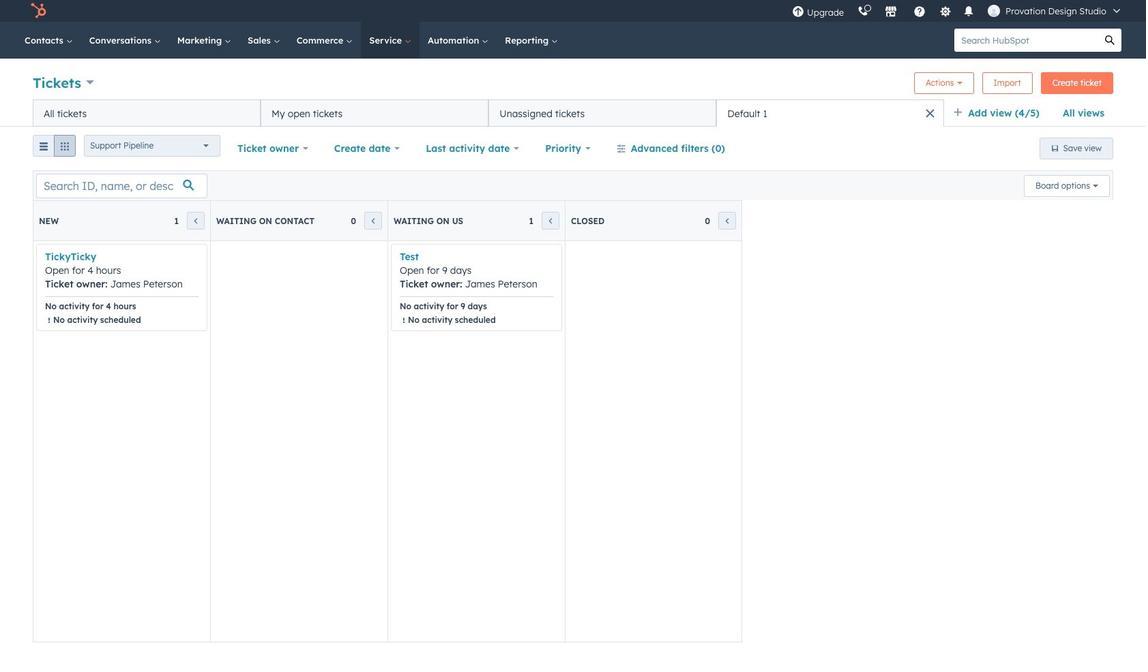 Task type: vqa. For each thing, say whether or not it's contained in the screenshot.
Search ID, name, or description search field
yes



Task type: describe. For each thing, give the bounding box(es) containing it.
james peterson image
[[988, 5, 1000, 17]]

Search ID, name, or description search field
[[36, 174, 207, 198]]



Task type: locate. For each thing, give the bounding box(es) containing it.
marketplaces image
[[885, 6, 897, 18]]

group
[[33, 135, 76, 162]]

banner
[[33, 68, 1113, 100]]

Search HubSpot search field
[[954, 29, 1098, 52]]

menu
[[785, 0, 1130, 22]]



